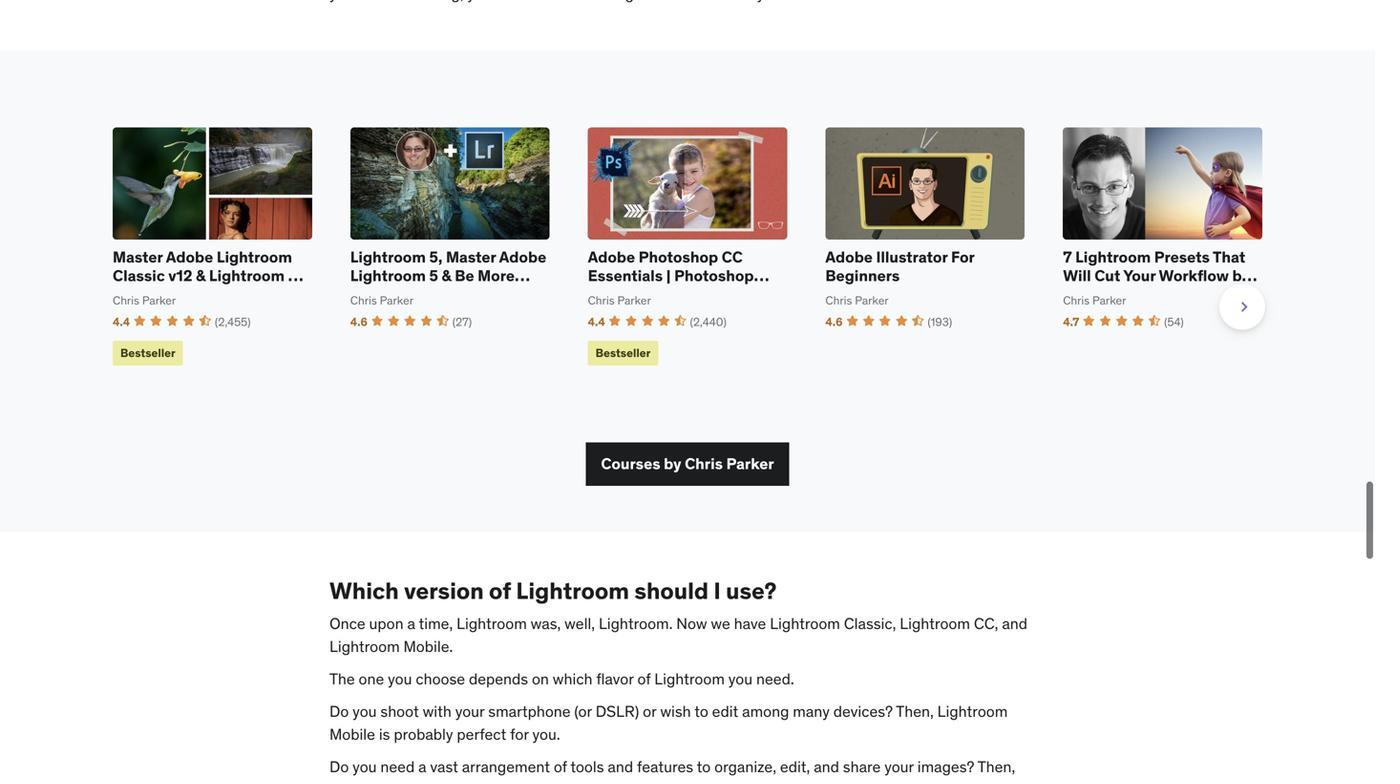 Task type: vqa. For each thing, say whether or not it's contained in the screenshot.
the from
no



Task type: describe. For each thing, give the bounding box(es) containing it.
& inside the master adobe lightroom classic v12 & lightroom cc v6 | 2023
[[196, 266, 206, 285]]

i
[[714, 577, 721, 605]]

beginners
[[826, 266, 900, 285]]

cc inside the adobe photoshop cc essentials | photoshop retouching
[[722, 248, 743, 267]]

probably
[[394, 725, 453, 745]]

adobe illustrator for beginners chris parker
[[826, 248, 975, 308]]

bestseller for adobe photoshop cc essentials | photoshop retouching
[[596, 346, 651, 361]]

or
[[643, 702, 657, 722]]

1 vertical spatial of
[[638, 670, 651, 689]]

(27)
[[453, 315, 472, 330]]

& inside lightroom 5, master adobe lightroom 5 & be more productive
[[442, 266, 452, 285]]

adobe inside lightroom 5, master adobe lightroom 5 & be more productive
[[499, 248, 547, 267]]

devices?
[[834, 702, 893, 722]]

4.4 for master adobe lightroom classic v12 & lightroom cc v6 | 2023
[[113, 315, 130, 330]]

depends
[[469, 670, 528, 689]]

smartphone
[[488, 702, 571, 722]]

for
[[510, 725, 529, 745]]

your
[[1124, 266, 1156, 285]]

parker for |
[[618, 293, 651, 308]]

adobe photoshop cc essentials | photoshop retouching
[[588, 248, 754, 304]]

flavor
[[596, 670, 634, 689]]

is
[[379, 725, 390, 745]]

use?
[[726, 577, 777, 605]]

chris inside "adobe illustrator for beginners chris parker"
[[826, 293, 852, 308]]

0 horizontal spatial by
[[664, 454, 682, 474]]

to
[[1087, 284, 1103, 304]]

essentials
[[588, 266, 663, 285]]

we
[[711, 614, 731, 634]]

choose
[[416, 670, 465, 689]]

do you shoot with your smartphone (or dslr) or wish to edit among many devices? then, lightroom mobile is probably perfect for you.
[[330, 702, 1008, 745]]

now
[[677, 614, 707, 634]]

chris parker for 7 lightroom presets that will cut your workflow by up to 50%
[[1063, 293, 1127, 308]]

your
[[455, 702, 485, 722]]

chris for adobe photoshop cc essentials | photoshop retouching
[[588, 293, 615, 308]]

lightroom 5, master adobe lightroom 5 & be more productive
[[350, 248, 547, 304]]

chris parker for master adobe lightroom classic v12 & lightroom cc v6 | 2023
[[113, 293, 176, 308]]

cut
[[1095, 266, 1121, 285]]

illustrator
[[876, 248, 948, 267]]

cc inside the master adobe lightroom classic v12 & lightroom cc v6 | 2023
[[288, 266, 309, 285]]

lightroom.
[[599, 614, 673, 634]]

you inside the do you shoot with your smartphone (or dslr) or wish to edit among many devices? then, lightroom mobile is probably perfect for you.
[[353, 702, 377, 722]]

do
[[330, 702, 349, 722]]

chris for lightroom 5, master adobe lightroom 5 & be more productive
[[350, 293, 377, 308]]

of inside the which version of lightroom should i use? once upon a time, lightroom was, well, lightroom. now we have lightroom classic, lightroom cc, and lightroom mobile.
[[489, 577, 511, 605]]

on
[[532, 670, 549, 689]]

have
[[734, 614, 766, 634]]

v12
[[168, 266, 192, 285]]

master adobe lightroom classic v12 & lightroom cc v6 | 2023 link
[[113, 248, 312, 304]]

one
[[359, 670, 384, 689]]

cc,
[[974, 614, 999, 634]]

(54)
[[1165, 315, 1184, 330]]

which
[[330, 577, 399, 605]]

be
[[455, 266, 474, 285]]

up
[[1063, 284, 1084, 304]]

v6
[[113, 284, 130, 304]]

parker for v12
[[142, 293, 176, 308]]

5
[[429, 266, 438, 285]]

mobile.
[[404, 637, 453, 657]]

that
[[1213, 248, 1246, 267]]

perfect
[[457, 725, 506, 745]]

dslr)
[[596, 702, 639, 722]]



Task type: locate. For each thing, give the bounding box(es) containing it.
bestseller for master adobe lightroom classic v12 & lightroom cc v6 | 2023
[[120, 346, 176, 361]]

need.
[[757, 670, 794, 689]]

time,
[[419, 614, 453, 634]]

the
[[330, 670, 355, 689]]

master
[[113, 248, 163, 267], [446, 248, 496, 267]]

adobe inside the master adobe lightroom classic v12 & lightroom cc v6 | 2023
[[166, 248, 213, 267]]

0 horizontal spatial &
[[196, 266, 206, 285]]

0 horizontal spatial cc
[[288, 266, 309, 285]]

2 bestseller from the left
[[596, 346, 651, 361]]

you right do
[[353, 702, 377, 722]]

wish
[[660, 702, 691, 722]]

& right v12
[[196, 266, 206, 285]]

| inside the master adobe lightroom classic v12 & lightroom cc v6 | 2023
[[134, 284, 138, 304]]

0 horizontal spatial |
[[134, 284, 138, 304]]

(2,440)
[[690, 315, 727, 330]]

0 horizontal spatial you
[[353, 702, 377, 722]]

adobe illustrator for beginners link
[[826, 248, 1025, 287]]

2 chris parker from the left
[[350, 293, 414, 308]]

1 chris parker from the left
[[113, 293, 176, 308]]

4.6 for lightroom 5, master adobe lightroom 5 & be more productive
[[350, 315, 368, 330]]

master adobe lightroom classic v12 & lightroom cc v6 | 2023
[[113, 248, 309, 304]]

chris parker for adobe photoshop cc essentials | photoshop retouching
[[588, 293, 651, 308]]

1 horizontal spatial cc
[[722, 248, 743, 267]]

1 horizontal spatial bestseller
[[596, 346, 651, 361]]

1 horizontal spatial of
[[638, 670, 651, 689]]

& right 5 on the left top of the page
[[442, 266, 452, 285]]

chris parker
[[113, 293, 176, 308], [350, 293, 414, 308], [588, 293, 651, 308], [1063, 293, 1127, 308]]

adobe right be at the top left of the page
[[499, 248, 547, 267]]

adobe inside the adobe photoshop cc essentials | photoshop retouching
[[588, 248, 635, 267]]

(2,455)
[[215, 315, 251, 330]]

chris parker for lightroom 5, master adobe lightroom 5 & be more productive
[[350, 293, 414, 308]]

1 horizontal spatial &
[[442, 266, 452, 285]]

1 bestseller from the left
[[120, 346, 176, 361]]

classic,
[[844, 614, 896, 634]]

| right v6
[[134, 284, 138, 304]]

of right version
[[489, 577, 511, 605]]

4 adobe from the left
[[826, 248, 873, 267]]

4 chris parker from the left
[[1063, 293, 1127, 308]]

photoshop up (2,440)
[[674, 266, 754, 285]]

4.7
[[1063, 315, 1080, 330]]

photoshop
[[639, 248, 718, 267], [674, 266, 754, 285]]

bestseller
[[120, 346, 176, 361], [596, 346, 651, 361]]

4.6 down beginners
[[826, 315, 843, 330]]

4.4 for adobe photoshop cc essentials | photoshop retouching
[[588, 315, 605, 330]]

to
[[695, 702, 709, 722]]

7 lightroom presets that will cut your workflow by up to 50%
[[1063, 248, 1250, 304]]

of right flavor
[[638, 670, 651, 689]]

4.4 down v6
[[113, 315, 130, 330]]

the one you choose depends on which flavor of lightroom you need.
[[330, 670, 798, 689]]

adobe up 2023
[[166, 248, 213, 267]]

2 4.4 from the left
[[588, 315, 605, 330]]

of
[[489, 577, 511, 605], [638, 670, 651, 689]]

0 horizontal spatial master
[[113, 248, 163, 267]]

lightroom
[[217, 248, 292, 267], [350, 248, 426, 267], [1076, 248, 1151, 267], [209, 266, 285, 285], [350, 266, 426, 285], [516, 577, 630, 605], [457, 614, 527, 634], [770, 614, 840, 634], [900, 614, 970, 634], [330, 637, 400, 657], [655, 670, 725, 689], [938, 702, 1008, 722]]

parker inside "adobe illustrator for beginners chris parker"
[[855, 293, 889, 308]]

2 4.6 from the left
[[826, 315, 843, 330]]

adobe left illustrator
[[826, 248, 873, 267]]

upon
[[369, 614, 404, 634]]

|
[[666, 266, 671, 285], [134, 284, 138, 304]]

presets
[[1155, 248, 1210, 267]]

shoot
[[381, 702, 419, 722]]

4.4 down retouching
[[588, 315, 605, 330]]

&
[[196, 266, 206, 285], [442, 266, 452, 285]]

version
[[404, 577, 484, 605]]

cc
[[722, 248, 743, 267], [288, 266, 309, 285]]

adobe inside "adobe illustrator for beginners chris parker"
[[826, 248, 873, 267]]

1 adobe from the left
[[166, 248, 213, 267]]

which version of lightroom should i use? once upon a time, lightroom was, well, lightroom. now we have lightroom classic, lightroom cc, and lightroom mobile.
[[330, 577, 1028, 657]]

1 4.4 from the left
[[113, 315, 130, 330]]

7
[[1063, 248, 1072, 267]]

1 horizontal spatial master
[[446, 248, 496, 267]]

0 horizontal spatial bestseller
[[120, 346, 176, 361]]

5,
[[429, 248, 443, 267]]

which
[[553, 670, 593, 689]]

0 horizontal spatial 4.4
[[113, 315, 130, 330]]

3 chris parker from the left
[[588, 293, 651, 308]]

1 & from the left
[[196, 266, 206, 285]]

productive
[[350, 284, 430, 304]]

many
[[793, 702, 830, 722]]

2 horizontal spatial you
[[729, 670, 753, 689]]

4.4
[[113, 315, 130, 330], [588, 315, 605, 330]]

2 & from the left
[[442, 266, 452, 285]]

lightroom inside the do you shoot with your smartphone (or dslr) or wish to edit among many devices? then, lightroom mobile is probably perfect for you.
[[938, 702, 1008, 722]]

master inside lightroom 5, master adobe lightroom 5 & be more productive
[[446, 248, 496, 267]]

should
[[635, 577, 709, 605]]

well,
[[565, 614, 595, 634]]

mobile
[[330, 725, 375, 745]]

among
[[742, 702, 789, 722]]

you.
[[533, 725, 560, 745]]

you
[[388, 670, 412, 689], [729, 670, 753, 689], [353, 702, 377, 722]]

workflow
[[1159, 266, 1229, 285]]

2 master from the left
[[446, 248, 496, 267]]

courses
[[601, 454, 661, 474]]

by inside 7 lightroom presets that will cut your workflow by up to 50%
[[1233, 266, 1250, 285]]

by right courses
[[664, 454, 682, 474]]

bestseller down 2023
[[120, 346, 176, 361]]

0 horizontal spatial 4.6
[[350, 315, 368, 330]]

0 vertical spatial by
[[1233, 266, 1250, 285]]

1 horizontal spatial you
[[388, 670, 412, 689]]

lightroom 5, master adobe lightroom 5 & be more productive link
[[350, 248, 550, 304]]

adobe up retouching
[[588, 248, 635, 267]]

was,
[[531, 614, 561, 634]]

bestseller down retouching
[[596, 346, 651, 361]]

and
[[1002, 614, 1028, 634]]

50%
[[1107, 284, 1140, 304]]

| inside the adobe photoshop cc essentials | photoshop retouching
[[666, 266, 671, 285]]

1 master from the left
[[113, 248, 163, 267]]

you right the one
[[388, 670, 412, 689]]

master up v6
[[113, 248, 163, 267]]

1 horizontal spatial by
[[1233, 266, 1250, 285]]

will
[[1063, 266, 1092, 285]]

1 4.6 from the left
[[350, 315, 368, 330]]

with
[[423, 702, 452, 722]]

1 vertical spatial by
[[664, 454, 682, 474]]

0 vertical spatial of
[[489, 577, 511, 605]]

once
[[330, 614, 366, 634]]

2023
[[142, 284, 179, 304]]

master right 5,
[[446, 248, 496, 267]]

cc left productive
[[288, 266, 309, 285]]

4.6 down productive
[[350, 315, 368, 330]]

courses by chris parker link
[[586, 443, 790, 486]]

courses by chris parker
[[601, 454, 774, 474]]

parker
[[142, 293, 176, 308], [380, 293, 414, 308], [618, 293, 651, 308], [855, 293, 889, 308], [1093, 293, 1127, 308], [727, 454, 774, 474]]

retouching
[[588, 284, 672, 304]]

1 horizontal spatial |
[[666, 266, 671, 285]]

then,
[[896, 702, 934, 722]]

a
[[407, 614, 415, 634]]

| right the essentials
[[666, 266, 671, 285]]

for
[[951, 248, 975, 267]]

4.6 for adobe illustrator for beginners
[[826, 315, 843, 330]]

photoshop up retouching
[[639, 248, 718, 267]]

adobe photoshop cc essentials | photoshop retouching link
[[588, 248, 787, 304]]

classic
[[113, 266, 165, 285]]

1 horizontal spatial 4.6
[[826, 315, 843, 330]]

edit
[[712, 702, 739, 722]]

2 adobe from the left
[[499, 248, 547, 267]]

you left need.
[[729, 670, 753, 689]]

(193)
[[928, 315, 953, 330]]

parker for lightroom
[[380, 293, 414, 308]]

7 lightroom presets that will cut your workflow by up to 50% link
[[1063, 248, 1263, 304]]

master inside the master adobe lightroom classic v12 & lightroom cc v6 | 2023
[[113, 248, 163, 267]]

1 horizontal spatial 4.4
[[588, 315, 605, 330]]

chris for 7 lightroom presets that will cut your workflow by up to 50%
[[1063, 293, 1090, 308]]

chris for master adobe lightroom classic v12 & lightroom cc v6 | 2023
[[113, 293, 139, 308]]

(or
[[574, 702, 592, 722]]

parker for will
[[1093, 293, 1127, 308]]

3 adobe from the left
[[588, 248, 635, 267]]

4.6
[[350, 315, 368, 330], [826, 315, 843, 330]]

cc up (2,440)
[[722, 248, 743, 267]]

by right the workflow
[[1233, 266, 1250, 285]]

0 horizontal spatial of
[[489, 577, 511, 605]]

more
[[478, 266, 515, 285]]

lightroom inside 7 lightroom presets that will cut your workflow by up to 50%
[[1076, 248, 1151, 267]]

chris
[[113, 293, 139, 308], [350, 293, 377, 308], [588, 293, 615, 308], [826, 293, 852, 308], [1063, 293, 1090, 308], [685, 454, 723, 474]]



